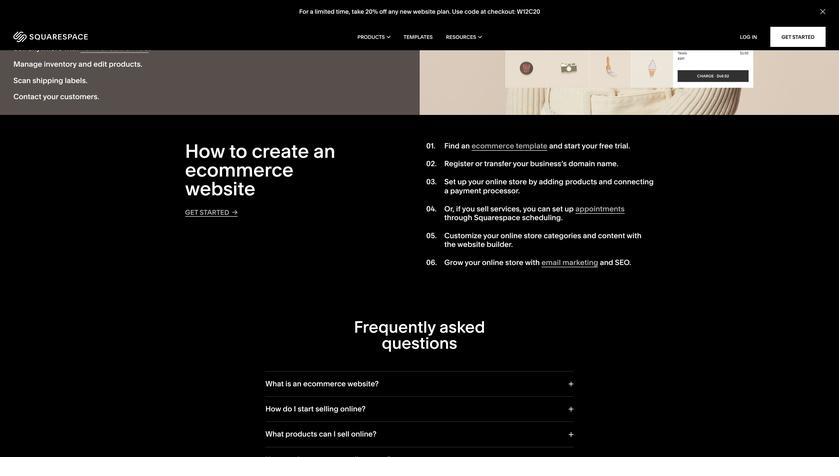 Task type: locate. For each thing, give the bounding box(es) containing it.
2 vertical spatial website
[[458, 240, 485, 249]]

started
[[793, 34, 815, 40], [200, 208, 229, 216]]

example mobile inventory list of pins image
[[506, 0, 754, 88]]

online down squarespace
[[501, 231, 523, 240]]

store down scheduling.
[[524, 231, 542, 240]]

ios
[[136, 44, 149, 53]]

set
[[445, 177, 456, 186]]

1 vertical spatial sell
[[338, 430, 350, 439]]

1 horizontal spatial with
[[525, 258, 540, 267]]

0 horizontal spatial sell
[[338, 430, 350, 439]]

how inside how to create an ecommerce website
[[185, 140, 225, 162]]

frequently
[[354, 317, 436, 337]]

content
[[598, 231, 626, 240]]

1 horizontal spatial a
[[445, 186, 449, 195]]

1 horizontal spatial started
[[793, 34, 815, 40]]

2 you from the left
[[523, 204, 536, 213]]

0 vertical spatial can
[[538, 204, 551, 213]]

grow
[[445, 258, 464, 267]]

how left do
[[266, 405, 281, 414]]

plan.
[[437, 8, 451, 15]]

2 vertical spatial online
[[482, 258, 504, 267]]

1 horizontal spatial i
[[334, 430, 336, 439]]

can down selling
[[319, 430, 332, 439]]

and left content
[[583, 231, 597, 240]]

2 horizontal spatial ecommerce
[[472, 141, 515, 150]]

store inside set up your online store by adding products and connecting a payment processor.
[[509, 177, 527, 186]]

store inside the customize your online store categories and content with the website builder.
[[524, 231, 542, 240]]

2 vertical spatial ecommerce
[[303, 379, 346, 388]]

1 vertical spatial products
[[286, 430, 318, 439]]

2 vertical spatial with
[[525, 258, 540, 267]]

0 vertical spatial i
[[294, 405, 296, 414]]

through
[[445, 213, 473, 222]]

0 horizontal spatial you
[[462, 204, 475, 213]]

1 horizontal spatial get
[[782, 34, 792, 40]]

i right do
[[294, 405, 296, 414]]

website inside the customize your online store categories and content with the website builder.
[[458, 240, 485, 249]]

customize your online store categories and content with the website builder.
[[445, 231, 642, 249]]

your down ecommerce template link
[[513, 159, 529, 168]]

you
[[462, 204, 475, 213], [523, 204, 536, 213]]

1 what from the top
[[266, 379, 284, 388]]

get inside get started →
[[185, 208, 198, 216]]

labels.
[[65, 76, 88, 85]]

1 vertical spatial up
[[565, 204, 574, 213]]

1 vertical spatial online
[[501, 231, 523, 240]]

0 vertical spatial what
[[266, 379, 284, 388]]

1 vertical spatial online?
[[351, 430, 377, 439]]

can left set
[[538, 204, 551, 213]]

0 horizontal spatial with
[[64, 44, 79, 53]]

1 horizontal spatial ecommerce
[[303, 379, 346, 388]]

sale
[[109, 44, 124, 53]]

up
[[458, 177, 467, 186], [565, 204, 574, 213]]

your down or
[[469, 177, 484, 186]]

scan shipping labels.
[[13, 76, 88, 85]]

started inside get started →
[[200, 208, 229, 216]]

you right services,
[[523, 204, 536, 213]]

with inside the customize your online store categories and content with the website builder.
[[627, 231, 642, 240]]

1 vertical spatial store
[[524, 231, 542, 240]]

get for get started
[[782, 34, 792, 40]]

can inside the or, if you sell services, you can set up appointments through squarespace scheduling.
[[538, 204, 551, 213]]

0 horizontal spatial started
[[200, 208, 229, 216]]

with left "email"
[[525, 258, 540, 267]]

1 vertical spatial website
[[185, 177, 256, 200]]

0 vertical spatial online
[[486, 177, 507, 186]]

and
[[78, 60, 92, 69], [550, 141, 563, 150], [599, 177, 613, 186], [583, 231, 597, 240], [600, 258, 614, 267]]

0 horizontal spatial a
[[310, 8, 313, 15]]

with
[[64, 44, 79, 53], [627, 231, 642, 240], [525, 258, 540, 267]]

0 vertical spatial start
[[565, 141, 581, 150]]

can
[[538, 204, 551, 213], [319, 430, 332, 439]]

0 horizontal spatial up
[[458, 177, 467, 186]]

2 horizontal spatial with
[[627, 231, 642, 240]]

sell down selling
[[338, 430, 350, 439]]

name.
[[597, 159, 619, 168]]

0 vertical spatial how
[[185, 140, 225, 162]]

1 horizontal spatial an
[[314, 140, 336, 162]]

frequently asked questions
[[354, 317, 486, 353]]

0 horizontal spatial products
[[286, 430, 318, 439]]

0 horizontal spatial how
[[185, 140, 225, 162]]

by
[[529, 177, 538, 186]]

website up get started →
[[185, 177, 256, 200]]

what
[[266, 379, 284, 388], [266, 430, 284, 439]]

0 vertical spatial with
[[64, 44, 79, 53]]

a up or,
[[445, 186, 449, 195]]

templates
[[404, 34, 433, 40]]

a right for
[[310, 8, 313, 15]]

0 horizontal spatial get
[[185, 208, 198, 216]]

0 vertical spatial started
[[793, 34, 815, 40]]

website right "new"
[[413, 8, 436, 15]]

what for what is an ecommerce website?
[[266, 379, 284, 388]]

started for get started
[[793, 34, 815, 40]]

what down do
[[266, 430, 284, 439]]

ecommerce
[[472, 141, 515, 150], [185, 158, 294, 181], [303, 379, 346, 388]]

payment
[[451, 186, 482, 195]]

1 horizontal spatial products
[[566, 177, 598, 186]]

selling
[[316, 405, 339, 414]]

asked
[[440, 317, 486, 337]]

online
[[486, 177, 507, 186], [501, 231, 523, 240], [482, 258, 504, 267]]

how for how do i start selling online?
[[266, 405, 281, 414]]

your down squarespace
[[484, 231, 499, 240]]

0 vertical spatial up
[[458, 177, 467, 186]]

website right the 'the'
[[458, 240, 485, 249]]

0 vertical spatial online?
[[340, 405, 366, 414]]

1 horizontal spatial can
[[538, 204, 551, 213]]

ecommerce inside how to create an ecommerce website
[[185, 158, 294, 181]]

online down the builder.
[[482, 258, 504, 267]]

up inside set up your online store by adding products and connecting a payment processor.
[[458, 177, 467, 186]]

0 vertical spatial store
[[509, 177, 527, 186]]

sell
[[13, 44, 26, 53]]

website?
[[348, 379, 379, 388]]

log
[[741, 34, 751, 40]]

2 what from the top
[[266, 430, 284, 439]]

website
[[413, 8, 436, 15], [185, 177, 256, 200], [458, 240, 485, 249]]

scheduling.
[[522, 213, 563, 222]]

template
[[516, 141, 548, 150]]

connecting
[[614, 177, 654, 186]]

0 vertical spatial products
[[566, 177, 598, 186]]

log             in link
[[741, 34, 758, 40]]

sell left services,
[[477, 204, 489, 213]]

1 vertical spatial what
[[266, 430, 284, 439]]

of
[[100, 44, 107, 53]]

0 horizontal spatial website
[[185, 177, 256, 200]]

an inside how to create an ecommerce website
[[314, 140, 336, 162]]

1 horizontal spatial you
[[523, 204, 536, 213]]

scan
[[13, 76, 31, 85]]

online? for how do i start selling online?
[[340, 405, 366, 414]]

online down transfer
[[486, 177, 507, 186]]

on
[[126, 44, 135, 53]]

website for the
[[458, 240, 485, 249]]

store left by
[[509, 177, 527, 186]]

website for new
[[413, 8, 436, 15]]

1 vertical spatial a
[[445, 186, 449, 195]]

1 horizontal spatial website
[[413, 8, 436, 15]]

0 vertical spatial get
[[782, 34, 792, 40]]

with right content
[[627, 231, 642, 240]]

1 horizontal spatial sell
[[477, 204, 489, 213]]

store
[[509, 177, 527, 186], [524, 231, 542, 240], [506, 258, 524, 267]]

0 horizontal spatial ecommerce
[[185, 158, 294, 181]]

get for get started →
[[185, 208, 198, 216]]

is
[[286, 379, 291, 388]]

1 vertical spatial how
[[266, 405, 281, 414]]

what products can i sell online?
[[266, 430, 377, 439]]

1 vertical spatial get
[[185, 208, 198, 216]]

i down selling
[[334, 430, 336, 439]]

1 you from the left
[[462, 204, 475, 213]]

start right do
[[298, 405, 314, 414]]

register or transfer your business's domain name.
[[445, 159, 619, 168]]

shipping
[[33, 76, 63, 85]]

start up domain
[[565, 141, 581, 150]]

if
[[457, 204, 461, 213]]

online for categories
[[501, 231, 523, 240]]

1 vertical spatial can
[[319, 430, 332, 439]]

how left to
[[185, 140, 225, 162]]

ecommerce template link
[[472, 141, 548, 151]]

1 vertical spatial ecommerce
[[185, 158, 294, 181]]

sell
[[477, 204, 489, 213], [338, 430, 350, 439]]

1 horizontal spatial how
[[266, 405, 281, 414]]

manage
[[13, 60, 42, 69]]

new
[[400, 8, 412, 15]]

online inside the customize your online store categories and content with the website builder.
[[501, 231, 523, 240]]

register
[[445, 159, 474, 168]]

0 vertical spatial website
[[413, 8, 436, 15]]

sell inside the or, if you sell services, you can set up appointments through squarespace scheduling.
[[477, 204, 489, 213]]

0 horizontal spatial start
[[298, 405, 314, 414]]

i
[[294, 405, 296, 414], [334, 430, 336, 439]]

in
[[752, 34, 758, 40]]

get
[[782, 34, 792, 40], [185, 208, 198, 216]]

appointments
[[576, 204, 625, 213]]

online?
[[340, 405, 366, 414], [351, 430, 377, 439]]

0 vertical spatial sell
[[477, 204, 489, 213]]

what left is
[[266, 379, 284, 388]]

started inside get started link
[[793, 34, 815, 40]]

use
[[452, 8, 463, 15]]

and up business's
[[550, 141, 563, 150]]

1 vertical spatial started
[[200, 208, 229, 216]]

to
[[229, 140, 248, 162]]

2 vertical spatial store
[[506, 258, 524, 267]]

1 vertical spatial with
[[627, 231, 642, 240]]

with up manage inventory and edit products.
[[64, 44, 79, 53]]

products down do
[[286, 430, 318, 439]]

1 horizontal spatial up
[[565, 204, 574, 213]]

your right grow
[[465, 258, 481, 267]]

products down domain
[[566, 177, 598, 186]]

and down name.
[[599, 177, 613, 186]]

start
[[565, 141, 581, 150], [298, 405, 314, 414]]

processor.
[[483, 186, 520, 195]]

1 vertical spatial i
[[334, 430, 336, 439]]

you right the if
[[462, 204, 475, 213]]

store down the builder.
[[506, 258, 524, 267]]

2 horizontal spatial website
[[458, 240, 485, 249]]



Task type: describe. For each thing, give the bounding box(es) containing it.
squarespace logo link
[[13, 32, 176, 42]]

your left 'free'
[[582, 141, 598, 150]]

log             in
[[741, 34, 758, 40]]

anywhere
[[28, 44, 62, 53]]

0 vertical spatial ecommerce
[[472, 141, 515, 150]]

seo.
[[615, 258, 632, 267]]

find an ecommerce template and start your free trial.
[[445, 141, 631, 150]]

get started
[[782, 34, 815, 40]]

manage inventory and edit products.
[[13, 60, 142, 69]]

example customer wearing a pin image
[[420, 0, 840, 115]]

sell anywhere with point of sale on ios .
[[13, 44, 150, 53]]

20%
[[366, 8, 378, 15]]

get started →
[[185, 208, 238, 216]]

or,
[[445, 204, 455, 213]]

customize
[[445, 231, 482, 240]]

resources
[[446, 34, 477, 40]]

products button
[[358, 23, 391, 50]]

1 horizontal spatial start
[[565, 141, 581, 150]]

your down the scan shipping labels.
[[43, 92, 58, 101]]

squarespace logo image
[[13, 32, 88, 42]]

any
[[388, 8, 398, 15]]

categories
[[544, 231, 582, 240]]

products inside set up your online store by adding products and connecting a payment processor.
[[566, 177, 598, 186]]

point of sale on ios link
[[80, 44, 149, 53]]

or
[[476, 159, 483, 168]]

business's
[[531, 159, 567, 168]]

0 vertical spatial a
[[310, 8, 313, 15]]

checkout:
[[488, 8, 516, 15]]

resources button
[[446, 23, 482, 50]]

get started link
[[771, 27, 826, 47]]

set up your online store by adding products and connecting a payment processor.
[[445, 177, 654, 195]]

or, if you sell services, you can set up appointments through squarespace scheduling.
[[445, 204, 625, 222]]

email
[[542, 258, 561, 267]]

for a limited time, take 20% off any new website plan. use code at checkout: w12c20
[[299, 8, 540, 15]]

contact your customers.
[[13, 92, 99, 101]]

and left seo.
[[600, 258, 614, 267]]

create
[[252, 140, 309, 162]]

how to create an ecommerce website
[[185, 140, 336, 200]]

adding
[[539, 177, 564, 186]]

what for what products can i sell online?
[[266, 430, 284, 439]]

grow your online store with email marketing and seo.
[[445, 258, 632, 267]]

set
[[553, 204, 563, 213]]

started for get started →
[[200, 208, 229, 216]]

.
[[149, 44, 150, 53]]

inventory
[[44, 60, 77, 69]]

limited
[[315, 8, 335, 15]]

products.
[[109, 60, 142, 69]]

and left "edit"
[[78, 60, 92, 69]]

edit
[[93, 60, 107, 69]]

marketing
[[563, 258, 599, 267]]

find
[[445, 141, 460, 150]]

online for with
[[482, 258, 504, 267]]

website inside how to create an ecommerce website
[[185, 177, 256, 200]]

0 horizontal spatial an
[[293, 379, 302, 388]]

how do i start selling online?
[[266, 405, 366, 414]]

trial.
[[615, 141, 631, 150]]

builder.
[[487, 240, 513, 249]]

store for with
[[506, 258, 524, 267]]

do
[[283, 405, 292, 414]]

at
[[481, 8, 486, 15]]

domain
[[569, 159, 596, 168]]

a inside set up your online store by adding products and connecting a payment processor.
[[445, 186, 449, 195]]

point
[[80, 44, 98, 53]]

transfer
[[485, 159, 512, 168]]

email marketing link
[[542, 258, 599, 268]]

2 horizontal spatial an
[[462, 141, 470, 150]]

for
[[299, 8, 309, 15]]

customers.
[[60, 92, 99, 101]]

→
[[232, 208, 238, 216]]

and inside the customize your online store categories and content with the website builder.
[[583, 231, 597, 240]]

and inside set up your online store by adding products and connecting a payment processor.
[[599, 177, 613, 186]]

0 horizontal spatial can
[[319, 430, 332, 439]]

products
[[358, 34, 385, 40]]

appointments link
[[576, 204, 625, 214]]

0 horizontal spatial i
[[294, 405, 296, 414]]

time,
[[336, 8, 350, 15]]

store for categories
[[524, 231, 542, 240]]

up inside the or, if you sell services, you can set up appointments through squarespace scheduling.
[[565, 204, 574, 213]]

the
[[445, 240, 456, 249]]

how for how to create an ecommerce website
[[185, 140, 225, 162]]

online inside set up your online store by adding products and connecting a payment processor.
[[486, 177, 507, 186]]

off
[[379, 8, 387, 15]]

your inside set up your online store by adding products and connecting a payment processor.
[[469, 177, 484, 186]]

1 vertical spatial start
[[298, 405, 314, 414]]

online? for what products can i sell online?
[[351, 430, 377, 439]]

your inside the customize your online store categories and content with the website builder.
[[484, 231, 499, 240]]

contact
[[13, 92, 41, 101]]

questions
[[382, 333, 458, 353]]

take
[[352, 8, 364, 15]]

w12c20
[[517, 8, 540, 15]]

squarespace
[[474, 213, 521, 222]]

services,
[[491, 204, 522, 213]]

free
[[600, 141, 614, 150]]

what is an ecommerce website?
[[266, 379, 379, 388]]



Task type: vqa. For each thing, say whether or not it's contained in the screenshot.


